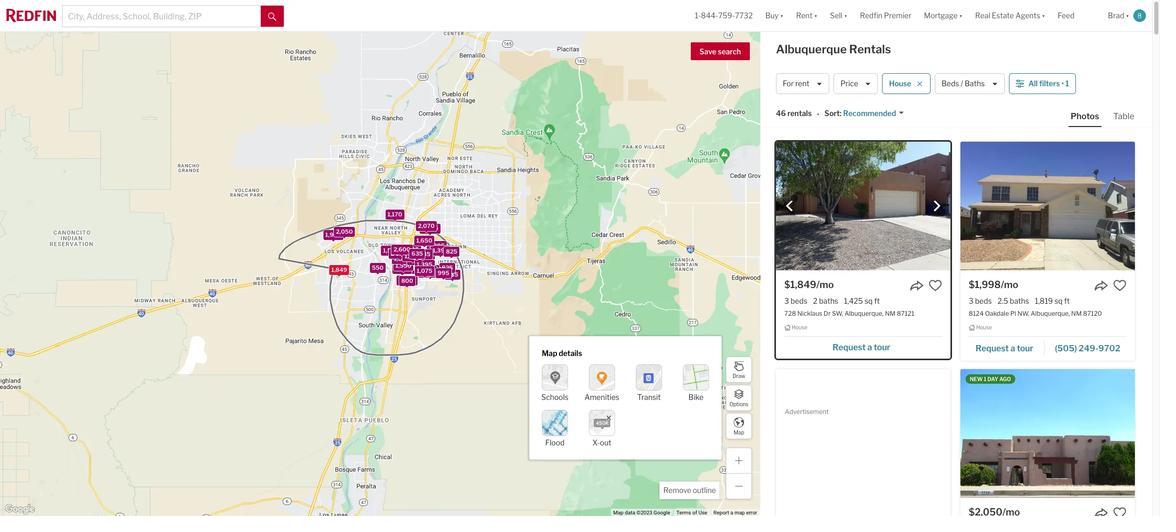 Task type: describe. For each thing, give the bounding box(es) containing it.
google
[[654, 510, 671, 516]]

dialog containing map details
[[530, 336, 722, 460]]

submit search image
[[268, 12, 277, 21]]

0 vertical spatial 2,550
[[422, 225, 438, 232]]

0 vertical spatial 1,500
[[383, 247, 399, 254]]

buy ▾ button
[[760, 0, 790, 31]]

of
[[693, 510, 698, 516]]

report
[[714, 510, 730, 516]]

search
[[718, 47, 742, 56]]

2,070
[[418, 222, 435, 229]]

nm for $1,849 /mo
[[886, 310, 896, 318]]

rent
[[797, 11, 813, 20]]

• for all filters • 1
[[1062, 79, 1065, 88]]

beds / baths
[[942, 79, 986, 88]]

/mo for $1,849
[[817, 279, 835, 290]]

price button
[[834, 73, 879, 94]]

beds for $1,849
[[791, 297, 808, 305]]

outline
[[693, 486, 716, 495]]

beds
[[942, 79, 960, 88]]

1,000
[[393, 256, 410, 263]]

estate
[[993, 11, 1015, 20]]

real estate agents ▾
[[976, 11, 1046, 20]]

dr
[[824, 310, 831, 318]]

transit
[[638, 393, 661, 402]]

real estate agents ▾ link
[[976, 0, 1046, 31]]

redfin premier
[[861, 11, 912, 20]]

sq for $1,849 /mo
[[865, 297, 873, 305]]

bike button
[[684, 364, 710, 402]]

flood button
[[542, 410, 568, 447]]

nw,
[[1018, 310, 1030, 318]]

nm for $1,998 /mo
[[1072, 310, 1083, 318]]

transit button
[[636, 364, 663, 402]]

user photo image
[[1134, 9, 1147, 22]]

x-
[[593, 438, 600, 447]]

next button image
[[932, 201, 943, 211]]

0 vertical spatial 825
[[446, 248, 457, 255]]

sell ▾ button
[[831, 0, 848, 31]]

mortgage ▾
[[925, 11, 963, 20]]

0 horizontal spatial units
[[396, 250, 410, 257]]

1 vertical spatial 825
[[442, 264, 453, 271]]

1,650
[[416, 237, 432, 244]]

new
[[971, 376, 984, 382]]

ft for $1,998 /mo
[[1065, 297, 1071, 305]]

City, Address, School, Building, ZIP search field
[[63, 6, 261, 27]]

▾ for buy ▾
[[781, 11, 784, 20]]

(505) 249-9702
[[1056, 343, 1121, 353]]

beds / baths button
[[936, 73, 1006, 94]]

1,425 sq ft
[[845, 297, 881, 305]]

/
[[961, 79, 964, 88]]

0 vertical spatial 1,395
[[433, 247, 448, 254]]

46 rentals •
[[777, 109, 820, 119]]

$1,998 /mo
[[970, 279, 1019, 290]]

error
[[747, 510, 758, 516]]

albuquerque, for $1,998 /mo
[[1032, 310, 1071, 318]]

1-844-759-7732
[[695, 11, 753, 20]]

• for 46 rentals •
[[818, 110, 820, 119]]

3 beds for $1,998 /mo
[[970, 297, 993, 305]]

feed
[[1059, 11, 1075, 20]]

save
[[700, 47, 717, 56]]

:
[[840, 109, 842, 118]]

1 horizontal spatial 2 units
[[420, 269, 440, 276]]

sq for $1,998 /mo
[[1055, 297, 1063, 305]]

options
[[730, 401, 749, 407]]

buy ▾ button
[[766, 0, 784, 31]]

remove outline button
[[660, 482, 720, 499]]

for
[[783, 79, 794, 88]]

for rent
[[783, 79, 810, 88]]

1,185
[[406, 253, 421, 260]]

1 horizontal spatial request a tour
[[976, 343, 1034, 353]]

$1,849 /mo
[[785, 279, 835, 290]]

1 horizontal spatial request a tour button
[[970, 340, 1045, 355]]

draw
[[733, 373, 746, 379]]

map for map details
[[542, 349, 558, 358]]

remove outline
[[664, 486, 716, 495]]

▾ for brad ▾
[[1127, 11, 1130, 20]]

house for $1,849 /mo
[[792, 324, 808, 331]]

9702
[[1099, 343, 1121, 353]]

mortgage
[[925, 11, 958, 20]]

8124
[[970, 310, 985, 318]]

249-
[[1080, 343, 1099, 353]]

baths for $1,998 /mo
[[1011, 297, 1030, 305]]

data
[[625, 510, 636, 516]]

2,000
[[408, 265, 425, 272]]

sell ▾
[[831, 11, 848, 20]]

real estate agents ▾ button
[[970, 0, 1052, 31]]

1 vertical spatial 1,395
[[417, 261, 433, 268]]

brad ▾
[[1109, 11, 1130, 20]]

▾ for rent ▾
[[815, 11, 818, 20]]

ago
[[1000, 376, 1012, 382]]

sell
[[831, 11, 843, 20]]

recommended button
[[842, 108, 905, 119]]

beds for $1,998
[[976, 297, 993, 305]]

1,998
[[325, 231, 341, 238]]

buy ▾
[[766, 11, 784, 20]]

sort
[[825, 109, 840, 118]]

8124 oakdale pl nw, albuquerque, nm 87120
[[970, 310, 1103, 318]]

baths for $1,849 /mo
[[820, 297, 839, 305]]

1 vertical spatial units
[[425, 269, 440, 276]]

3 beds for $1,849 /mo
[[785, 297, 808, 305]]

1,819
[[1036, 297, 1054, 305]]

1 horizontal spatial tour
[[1018, 343, 1034, 353]]

report a map error
[[714, 510, 758, 516]]

details
[[559, 349, 583, 358]]

1,550
[[396, 262, 411, 269]]

pl
[[1011, 310, 1017, 318]]

1,595
[[417, 251, 433, 258]]

/mo for $1,998
[[1002, 279, 1019, 290]]

0 horizontal spatial tour
[[874, 342, 891, 352]]

photo of 8124 oakdale pl nw, albuquerque, nm 87120 image
[[961, 142, 1136, 270]]

1,819 sq ft
[[1036, 297, 1071, 305]]

0 horizontal spatial 2,550
[[399, 277, 416, 284]]

map for map
[[734, 429, 745, 435]]

0 vertical spatial 2 units
[[391, 250, 410, 257]]

$1,849
[[785, 279, 817, 290]]

previous button image
[[785, 201, 795, 211]]

2 horizontal spatial a
[[1011, 343, 1016, 353]]

feed button
[[1052, 0, 1103, 31]]

terms
[[677, 510, 692, 516]]

1,020
[[409, 256, 425, 264]]



Task type: locate. For each thing, give the bounding box(es) containing it.
rent ▾ button
[[797, 0, 818, 31]]

ft right 1,425
[[875, 297, 881, 305]]

0 vertical spatial favorite button image
[[1114, 279, 1128, 292]]

(505) 249-9702 link
[[1045, 339, 1128, 357]]

real
[[976, 11, 991, 20]]

google image
[[3, 503, 37, 516]]

▾ right sell
[[845, 11, 848, 20]]

1 horizontal spatial sq
[[1055, 297, 1063, 305]]

0 horizontal spatial 3 beds
[[785, 297, 808, 305]]

2 vertical spatial map
[[614, 510, 624, 516]]

3 beds up 8124 on the right bottom of the page
[[970, 297, 993, 305]]

▾ inside 'link'
[[1043, 11, 1046, 20]]

2 ft from the left
[[1065, 297, 1071, 305]]

2 /mo from the left
[[1002, 279, 1019, 290]]

request up 'day'
[[976, 343, 1010, 353]]

1,195
[[423, 267, 438, 274]]

photo of 728 nicklaus dr sw, albuquerque, nm 87121 image
[[777, 142, 951, 270]]

0 horizontal spatial ft
[[875, 297, 881, 305]]

sq right 1,819
[[1055, 297, 1063, 305]]

1 horizontal spatial 995
[[438, 269, 449, 277]]

0 horizontal spatial baths
[[820, 297, 839, 305]]

x-out button
[[589, 410, 616, 447]]

mortgage ▾ button
[[918, 0, 970, 31]]

dialog
[[530, 336, 722, 460]]

2 3 from the left
[[970, 297, 974, 305]]

1 vertical spatial 2,550
[[399, 277, 416, 284]]

3 beds up 728
[[785, 297, 808, 305]]

1 horizontal spatial baths
[[1011, 297, 1030, 305]]

request
[[833, 342, 866, 352], [976, 343, 1010, 353]]

2 ▾ from the left
[[815, 11, 818, 20]]

nm left 87121 at the bottom right
[[886, 310, 896, 318]]

1,395
[[433, 247, 448, 254], [417, 261, 433, 268]]

0 horizontal spatial 2 units
[[391, 250, 410, 257]]

1 horizontal spatial 2,550
[[422, 225, 438, 232]]

1 vertical spatial 1
[[985, 376, 987, 382]]

0 horizontal spatial a
[[731, 510, 734, 516]]

1 albuquerque, from the left
[[845, 310, 884, 318]]

2,050
[[336, 228, 353, 235]]

1 vertical spatial 1,500
[[394, 255, 410, 262]]

new 1 day ago
[[971, 376, 1012, 382]]

• left sort at the top right of page
[[818, 110, 820, 119]]

out
[[600, 438, 612, 447]]

1 ft from the left
[[875, 297, 881, 305]]

remove house image
[[917, 81, 924, 87]]

terms of use link
[[677, 510, 708, 516]]

0 horizontal spatial request a tour button
[[785, 339, 943, 354]]

rentals
[[788, 109, 812, 118]]

mortgage ▾ button
[[925, 0, 963, 31]]

beds
[[791, 297, 808, 305], [976, 297, 993, 305]]

house for $1,998 /mo
[[977, 324, 993, 331]]

photos
[[1072, 111, 1100, 121]]

map for map data ©2023 google
[[614, 510, 624, 516]]

1 favorite button checkbox from the top
[[1114, 279, 1128, 292]]

1 left 'day'
[[985, 376, 987, 382]]

beds up 8124 on the right bottom of the page
[[976, 297, 993, 305]]

1 ▾ from the left
[[781, 11, 784, 20]]

5 ▾ from the left
[[1043, 11, 1046, 20]]

rent ▾
[[797, 11, 818, 20]]

/mo up 2.5 baths
[[1002, 279, 1019, 290]]

1 horizontal spatial 3
[[970, 297, 974, 305]]

sq
[[865, 297, 873, 305], [1055, 297, 1063, 305]]

1 sq from the left
[[865, 297, 873, 305]]

0 horizontal spatial map
[[542, 349, 558, 358]]

1 horizontal spatial a
[[868, 342, 873, 352]]

1 horizontal spatial 2
[[420, 269, 424, 276]]

advertisement
[[786, 408, 829, 416]]

1,849
[[331, 266, 347, 273]]

1 favorite button image from the top
[[1114, 279, 1128, 292]]

2,600
[[394, 246, 411, 253]]

• inside button
[[1062, 79, 1065, 88]]

0 horizontal spatial 3
[[785, 297, 790, 305]]

x-out
[[593, 438, 612, 447]]

2 nm from the left
[[1072, 310, 1083, 318]]

request a tour button down 728 nicklaus dr sw, albuquerque, nm 87121
[[785, 339, 943, 354]]

map
[[542, 349, 558, 358], [734, 429, 745, 435], [614, 510, 624, 516]]

0 vertical spatial units
[[396, 250, 410, 257]]

use
[[699, 510, 708, 516]]

1 right filters
[[1066, 79, 1070, 88]]

0 vertical spatial favorite button checkbox
[[1114, 279, 1128, 292]]

2 horizontal spatial 2
[[814, 297, 818, 305]]

1 vertical spatial 2
[[420, 269, 424, 276]]

0 horizontal spatial 2
[[391, 250, 394, 257]]

all
[[1029, 79, 1039, 88]]

ft for $1,849 /mo
[[875, 297, 881, 305]]

report a map error link
[[714, 510, 758, 516]]

filters
[[1040, 79, 1061, 88]]

2 baths from the left
[[1011, 297, 1030, 305]]

remove
[[664, 486, 692, 495]]

baths
[[966, 79, 986, 88]]

1 vertical spatial 2 units
[[420, 269, 440, 276]]

•
[[1062, 79, 1065, 88], [818, 110, 820, 119]]

1 baths from the left
[[820, 297, 839, 305]]

6 ▾ from the left
[[1127, 11, 1130, 20]]

3 up 728
[[785, 297, 790, 305]]

1 horizontal spatial albuquerque,
[[1032, 310, 1071, 318]]

2.5 baths
[[998, 297, 1030, 305]]

0 vertical spatial 1
[[1066, 79, 1070, 88]]

brad
[[1109, 11, 1125, 20]]

price
[[841, 79, 859, 88]]

albuquerque, down 1,425 sq ft
[[845, 310, 884, 318]]

1 horizontal spatial request
[[976, 343, 1010, 353]]

3 up 8124 on the right bottom of the page
[[970, 297, 974, 305]]

0 vertical spatial 985
[[417, 252, 429, 259]]

map
[[735, 510, 745, 516]]

1,785
[[415, 251, 431, 258]]

1 3 beds from the left
[[785, 297, 808, 305]]

rent ▾ button
[[790, 0, 824, 31]]

map down options
[[734, 429, 745, 435]]

1 horizontal spatial house
[[890, 79, 912, 88]]

▾ right brad
[[1127, 11, 1130, 20]]

▾ for mortgage ▾
[[960, 11, 963, 20]]

map details
[[542, 349, 583, 358]]

baths up nw,
[[1011, 297, 1030, 305]]

7732
[[736, 11, 753, 20]]

table button
[[1112, 111, 1137, 126]]

1,500
[[383, 247, 399, 254], [394, 255, 410, 262]]

1 beds from the left
[[791, 297, 808, 305]]

2,550 down 1,100
[[399, 277, 416, 284]]

1 vertical spatial favorite button image
[[1114, 506, 1128, 516]]

beds up 728
[[791, 297, 808, 305]]

2 albuquerque, from the left
[[1032, 310, 1071, 318]]

0 horizontal spatial beds
[[791, 297, 808, 305]]

0 horizontal spatial request
[[833, 342, 866, 352]]

1,170
[[388, 211, 402, 218]]

a left map
[[731, 510, 734, 516]]

0 horizontal spatial request a tour
[[833, 342, 891, 352]]

0 horizontal spatial sq
[[865, 297, 873, 305]]

flood
[[546, 438, 565, 447]]

1-844-759-7732 link
[[695, 11, 753, 20]]

1 horizontal spatial ft
[[1065, 297, 1071, 305]]

amenities button
[[585, 364, 620, 402]]

4 ▾ from the left
[[960, 11, 963, 20]]

759-
[[719, 11, 736, 20]]

schools
[[542, 393, 569, 402]]

map inside button
[[734, 429, 745, 435]]

1 vertical spatial 995
[[438, 269, 449, 277]]

2 left 2,400
[[391, 250, 394, 257]]

ft right 1,819
[[1065, 297, 1071, 305]]

1
[[1066, 79, 1070, 88], [985, 376, 987, 382]]

2 vertical spatial 2
[[814, 297, 818, 305]]

favorite button checkbox
[[1114, 279, 1128, 292], [1114, 506, 1128, 516]]

2 beds from the left
[[976, 297, 993, 305]]

a up ago
[[1011, 343, 1016, 353]]

1 horizontal spatial beds
[[976, 297, 993, 305]]

825 right 1,285
[[446, 248, 457, 255]]

tour down 728 nicklaus dr sw, albuquerque, nm 87121
[[874, 342, 891, 352]]

map inside dialog
[[542, 349, 558, 358]]

nm left 87120 on the right bottom
[[1072, 310, 1083, 318]]

0 horizontal spatial house
[[792, 324, 808, 331]]

/mo up 2 baths
[[817, 279, 835, 290]]

request down 728 nicklaus dr sw, albuquerque, nm 87121
[[833, 342, 866, 352]]

table
[[1114, 111, 1135, 121]]

bike
[[689, 393, 704, 402]]

0 horizontal spatial 1
[[985, 376, 987, 382]]

1 inside all filters • 1 button
[[1066, 79, 1070, 88]]

oakdale
[[986, 310, 1010, 318]]

favorite button image
[[1114, 279, 1128, 292], [1114, 506, 1128, 516]]

a down 728 nicklaus dr sw, albuquerque, nm 87121
[[868, 342, 873, 352]]

all filters • 1
[[1029, 79, 1070, 88]]

2 favorite button checkbox from the top
[[1114, 506, 1128, 516]]

photo of 1720 rosewood ave nw, albuquerque, nm 87120 image
[[961, 369, 1136, 498]]

units
[[396, 250, 410, 257], [425, 269, 440, 276]]

baths
[[820, 297, 839, 305], [1011, 297, 1030, 305]]

albuquerque, down 1,819 sq ft
[[1032, 310, 1071, 318]]

premier
[[885, 11, 912, 20]]

825 right 970
[[442, 264, 453, 271]]

2 horizontal spatial house
[[977, 324, 993, 331]]

800
[[401, 277, 413, 284]]

request a tour down 728 nicklaus dr sw, albuquerque, nm 87121
[[833, 342, 891, 352]]

635
[[412, 250, 423, 257]]

▾ right agents
[[1043, 11, 1046, 20]]

sq right 1,425
[[865, 297, 873, 305]]

tour down nw,
[[1018, 343, 1034, 353]]

amenities
[[585, 393, 620, 402]]

1 vertical spatial 985
[[447, 271, 458, 278]]

favorite button checkbox
[[929, 279, 943, 292]]

sort :
[[825, 109, 842, 118]]

1 vertical spatial favorite button checkbox
[[1114, 506, 1128, 516]]

3 for $1,849 /mo
[[785, 297, 790, 305]]

albuquerque, for $1,849 /mo
[[845, 310, 884, 318]]

1,075
[[417, 267, 432, 275]]

3 for $1,998 /mo
[[970, 297, 974, 305]]

1 horizontal spatial nm
[[1072, 310, 1083, 318]]

0 horizontal spatial 995
[[407, 246, 419, 253]]

agents
[[1016, 11, 1041, 20]]

▾ right mortgage
[[960, 11, 963, 20]]

©2023
[[637, 510, 653, 516]]

0 horizontal spatial albuquerque,
[[845, 310, 884, 318]]

625
[[417, 250, 429, 258]]

1 horizontal spatial •
[[1062, 79, 1065, 88]]

▾ right rent
[[815, 11, 818, 20]]

2 sq from the left
[[1055, 297, 1063, 305]]

▾ right buy
[[781, 11, 784, 20]]

map left 'data'
[[614, 510, 624, 516]]

550
[[372, 264, 384, 271]]

3 beds
[[785, 297, 808, 305], [970, 297, 993, 305]]

3 ▾ from the left
[[845, 11, 848, 20]]

redfin premier button
[[854, 0, 918, 31]]

1 horizontal spatial 985
[[447, 271, 458, 278]]

draw button
[[726, 357, 753, 383]]

2 3 beds from the left
[[970, 297, 993, 305]]

1,500 down 2,400
[[394, 255, 410, 262]]

1-
[[695, 11, 702, 20]]

1 horizontal spatial 3 beds
[[970, 297, 993, 305]]

• inside 46 rentals •
[[818, 110, 820, 119]]

1,425
[[845, 297, 864, 305]]

2 down 850
[[420, 269, 424, 276]]

1 nm from the left
[[886, 310, 896, 318]]

1,450
[[405, 252, 421, 260]]

1 horizontal spatial units
[[425, 269, 440, 276]]

0 vertical spatial map
[[542, 349, 558, 358]]

87120
[[1084, 310, 1103, 318]]

house inside button
[[890, 79, 912, 88]]

house down 728
[[792, 324, 808, 331]]

1 vertical spatial •
[[818, 110, 820, 119]]

• right filters
[[1062, 79, 1065, 88]]

1 horizontal spatial /mo
[[1002, 279, 1019, 290]]

2 horizontal spatial map
[[734, 429, 745, 435]]

house left remove house icon
[[890, 79, 912, 88]]

0 horizontal spatial /mo
[[817, 279, 835, 290]]

▾ for sell ▾
[[845, 11, 848, 20]]

2 up nicklaus in the right bottom of the page
[[814, 297, 818, 305]]

request a tour up ago
[[976, 343, 1034, 353]]

1 horizontal spatial map
[[614, 510, 624, 516]]

0 horizontal spatial •
[[818, 110, 820, 119]]

request a tour button up ago
[[970, 340, 1045, 355]]

2,550 up 1,650
[[422, 225, 438, 232]]

0 horizontal spatial 985
[[417, 252, 429, 259]]

0 vertical spatial 2
[[391, 250, 394, 257]]

1 /mo from the left
[[817, 279, 835, 290]]

map region
[[0, 0, 761, 516]]

rent
[[796, 79, 810, 88]]

house down 8124 on the right bottom of the page
[[977, 324, 993, 331]]

map left details
[[542, 349, 558, 358]]

1 vertical spatial map
[[734, 429, 745, 435]]

985
[[417, 252, 429, 259], [447, 271, 458, 278]]

1 3 from the left
[[785, 297, 790, 305]]

1,500 up 1,000
[[383, 247, 399, 254]]

0 vertical spatial •
[[1062, 79, 1065, 88]]

favorite button image
[[929, 279, 943, 292]]

baths up dr
[[820, 297, 839, 305]]

photos button
[[1069, 111, 1112, 127]]

0 vertical spatial 995
[[407, 246, 419, 253]]

0 horizontal spatial nm
[[886, 310, 896, 318]]

/mo
[[817, 279, 835, 290], [1002, 279, 1019, 290]]

1 horizontal spatial 1
[[1066, 79, 1070, 88]]

2 favorite button image from the top
[[1114, 506, 1128, 516]]



Task type: vqa. For each thing, say whether or not it's contained in the screenshot.
1,020
yes



